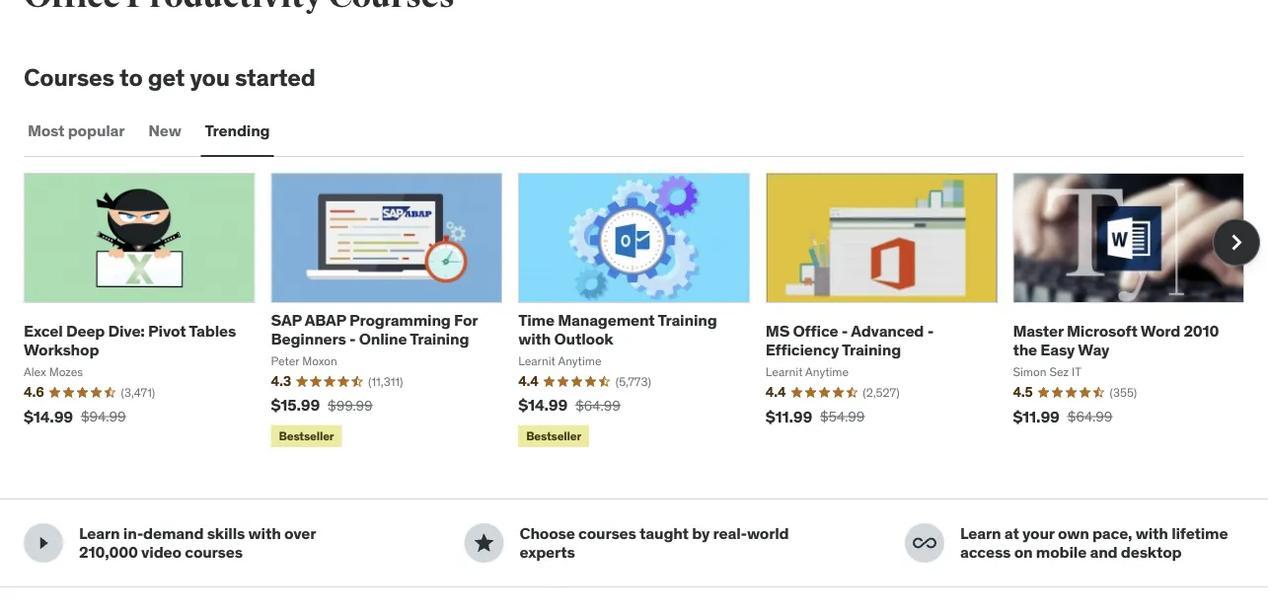 Task type: describe. For each thing, give the bounding box(es) containing it.
programming
[[350, 310, 451, 331]]

excel deep dive: pivot tables workshop link
[[24, 321, 236, 361]]

your
[[1023, 524, 1055, 544]]

the
[[1013, 340, 1038, 361]]

deep
[[66, 321, 105, 342]]

learn in-demand skills with over 210,000 video courses
[[79, 524, 316, 563]]

own
[[1058, 524, 1090, 544]]

outlook
[[554, 329, 614, 349]]

video
[[141, 543, 182, 563]]

popular
[[68, 121, 125, 141]]

master microsoft word 2010 the easy way link
[[1013, 321, 1220, 361]]

most
[[28, 121, 65, 141]]

easy
[[1041, 340, 1075, 361]]

lifetime
[[1172, 524, 1229, 544]]

ms office - advanced - efficiency training
[[766, 321, 934, 361]]

1 horizontal spatial -
[[842, 321, 848, 342]]

courses to get you started
[[24, 63, 316, 92]]

most popular button
[[24, 108, 129, 155]]

with inside time management training with outlook
[[519, 329, 551, 349]]

sap abap programming for beginners - online training link
[[271, 310, 478, 349]]

courses inside learn in-demand skills with over 210,000 video courses
[[185, 543, 243, 563]]

world
[[747, 524, 789, 544]]

new button
[[145, 108, 185, 155]]

medium image for learn in-demand skills with over 210,000 video courses
[[32, 532, 55, 556]]

at
[[1005, 524, 1020, 544]]

taught
[[640, 524, 689, 544]]

advanced
[[851, 321, 924, 342]]

next image
[[1221, 227, 1253, 259]]

choose
[[520, 524, 575, 544]]

medium image for choose courses taught by real-world experts
[[472, 532, 496, 556]]

you
[[190, 63, 230, 92]]

real-
[[713, 524, 747, 544]]

word
[[1141, 321, 1181, 342]]

2 horizontal spatial -
[[928, 321, 934, 342]]

learn at your own pace, with lifetime access on mobile and desktop
[[961, 524, 1229, 563]]

beginners
[[271, 329, 346, 349]]

abap
[[305, 310, 346, 331]]

master microsoft word 2010 the easy way
[[1013, 321, 1220, 361]]

mobile
[[1037, 543, 1087, 563]]

desktop
[[1121, 543, 1182, 563]]

- inside sap abap programming for beginners - online training
[[350, 329, 356, 349]]

trending button
[[201, 108, 274, 155]]

training inside sap abap programming for beginners - online training
[[410, 329, 469, 349]]

and
[[1090, 543, 1118, 563]]

pivot
[[148, 321, 186, 342]]

experts
[[520, 543, 575, 563]]

training inside time management training with outlook
[[658, 310, 717, 331]]

most popular
[[28, 121, 125, 141]]

courses inside the choose courses taught by real-world experts
[[579, 524, 637, 544]]

ms
[[766, 321, 790, 342]]

workshop
[[24, 340, 99, 361]]



Task type: locate. For each thing, give the bounding box(es) containing it.
learn left at
[[961, 524, 1002, 544]]

1 horizontal spatial with
[[519, 329, 551, 349]]

1 horizontal spatial training
[[658, 310, 717, 331]]

learn
[[79, 524, 120, 544], [961, 524, 1002, 544]]

courses
[[24, 63, 114, 92]]

210,000
[[79, 543, 138, 563]]

learn inside learn in-demand skills with over 210,000 video courses
[[79, 524, 120, 544]]

0 horizontal spatial medium image
[[32, 532, 55, 556]]

pace,
[[1093, 524, 1133, 544]]

-
[[842, 321, 848, 342], [928, 321, 934, 342], [350, 329, 356, 349]]

ms office - advanced - efficiency training link
[[766, 321, 934, 361]]

with left outlook
[[519, 329, 551, 349]]

dive:
[[108, 321, 145, 342]]

trending
[[205, 121, 270, 141]]

office
[[793, 321, 839, 342]]

1 horizontal spatial medium image
[[472, 532, 496, 556]]

training right online
[[410, 329, 469, 349]]

training
[[658, 310, 717, 331], [410, 329, 469, 349], [842, 340, 901, 361]]

master
[[1013, 321, 1064, 342]]

in-
[[123, 524, 143, 544]]

0 horizontal spatial -
[[350, 329, 356, 349]]

with inside learn at your own pace, with lifetime access on mobile and desktop
[[1136, 524, 1169, 544]]

2 medium image from the left
[[472, 532, 496, 556]]

1 learn from the left
[[79, 524, 120, 544]]

0 horizontal spatial with
[[248, 524, 281, 544]]

3 medium image from the left
[[913, 532, 937, 556]]

excel
[[24, 321, 63, 342]]

carousel element
[[24, 173, 1261, 452]]

to
[[120, 63, 143, 92]]

get
[[148, 63, 185, 92]]

with
[[519, 329, 551, 349], [248, 524, 281, 544], [1136, 524, 1169, 544]]

online
[[359, 329, 407, 349]]

sap
[[271, 310, 302, 331]]

time management training with outlook
[[519, 310, 717, 349]]

medium image left 210,000
[[32, 532, 55, 556]]

training right office in the bottom right of the page
[[842, 340, 901, 361]]

2 learn from the left
[[961, 524, 1002, 544]]

new
[[148, 121, 181, 141]]

by
[[692, 524, 710, 544]]

2010
[[1184, 321, 1220, 342]]

learn for learn at your own pace, with lifetime access on mobile and desktop
[[961, 524, 1002, 544]]

medium image left experts
[[472, 532, 496, 556]]

0 horizontal spatial learn
[[79, 524, 120, 544]]

microsoft
[[1067, 321, 1138, 342]]

with left over
[[248, 524, 281, 544]]

with right pace,
[[1136, 524, 1169, 544]]

2 horizontal spatial medium image
[[913, 532, 937, 556]]

choose courses taught by real-world experts
[[520, 524, 789, 563]]

learn left in-
[[79, 524, 120, 544]]

1 horizontal spatial learn
[[961, 524, 1002, 544]]

medium image left access
[[913, 532, 937, 556]]

courses left taught
[[579, 524, 637, 544]]

0 horizontal spatial courses
[[185, 543, 243, 563]]

with inside learn in-demand skills with over 210,000 video courses
[[248, 524, 281, 544]]

tables
[[189, 321, 236, 342]]

1 medium image from the left
[[32, 532, 55, 556]]

courses right video on the left of the page
[[185, 543, 243, 563]]

skills
[[207, 524, 245, 544]]

time
[[519, 310, 555, 331]]

- left online
[[350, 329, 356, 349]]

learn inside learn at your own pace, with lifetime access on mobile and desktop
[[961, 524, 1002, 544]]

for
[[454, 310, 478, 331]]

over
[[284, 524, 316, 544]]

started
[[235, 63, 316, 92]]

medium image for learn at your own pace, with lifetime access on mobile and desktop
[[913, 532, 937, 556]]

time management training with outlook link
[[519, 310, 717, 349]]

medium image
[[32, 532, 55, 556], [472, 532, 496, 556], [913, 532, 937, 556]]

- right the advanced at the right
[[928, 321, 934, 342]]

0 horizontal spatial training
[[410, 329, 469, 349]]

excel deep dive: pivot tables workshop
[[24, 321, 236, 361]]

- right office in the bottom right of the page
[[842, 321, 848, 342]]

2 horizontal spatial training
[[842, 340, 901, 361]]

training inside ms office - advanced - efficiency training
[[842, 340, 901, 361]]

2 horizontal spatial with
[[1136, 524, 1169, 544]]

demand
[[143, 524, 204, 544]]

sap abap programming for beginners - online training
[[271, 310, 478, 349]]

learn for learn in-demand skills with over 210,000 video courses
[[79, 524, 120, 544]]

courses
[[579, 524, 637, 544], [185, 543, 243, 563]]

way
[[1079, 340, 1110, 361]]

training right management at bottom
[[658, 310, 717, 331]]

management
[[558, 310, 655, 331]]

efficiency
[[766, 340, 839, 361]]

1 horizontal spatial courses
[[579, 524, 637, 544]]

access
[[961, 543, 1011, 563]]

on
[[1015, 543, 1033, 563]]



Task type: vqa. For each thing, say whether or not it's contained in the screenshot.
PROGRAMMING at the left of the page
yes



